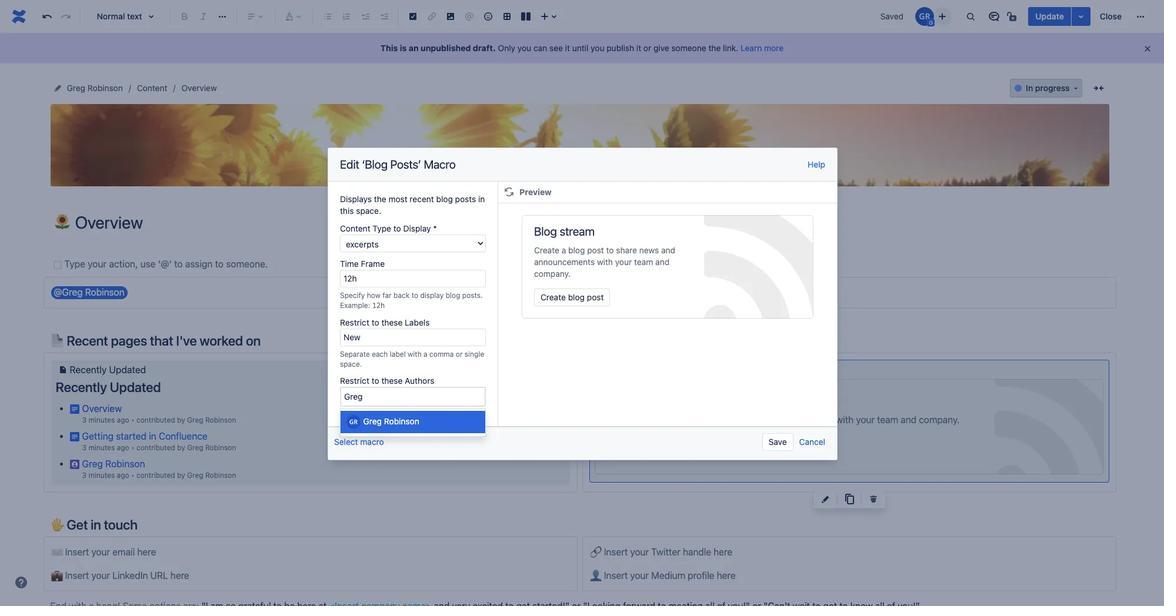 Task type: describe. For each thing, give the bounding box(es) containing it.
specify how far back to display blog posts. example:
[[340, 291, 482, 310]]

robinson inside the overview 3 minutes ago • contributed by greg robinson
[[205, 416, 236, 425]]

update button
[[1029, 7, 1071, 26]]

contributed inside 'getting started in confluence 3 minutes ago • contributed by greg robinson'
[[137, 443, 175, 452]]

cancel link
[[799, 433, 825, 451]]

redo ⌘⇧z image
[[59, 9, 73, 24]]

help link
[[808, 159, 825, 169]]

0 vertical spatial the
[[709, 43, 721, 53]]

space. for separate
[[340, 360, 362, 369]]

single
[[464, 350, 484, 359]]

to right 'type'
[[393, 223, 401, 233]]

greg inside 'getting started in confluence 3 minutes ago • contributed by greg robinson'
[[187, 443, 203, 452]]

👤
[[590, 571, 604, 581]]

0 vertical spatial recently updated
[[70, 365, 146, 376]]

select macro
[[334, 437, 384, 447]]

comma
[[429, 350, 454, 359]]

🖐 get in touch
[[50, 517, 138, 533]]

separate for restrict to these authors
[[340, 413, 370, 422]]

edit 'blog posts' macro
[[340, 157, 455, 171]]

1 vertical spatial greg robinson
[[363, 416, 419, 426]]

3 inside the greg robinson 3 minutes ago • contributed by greg robinson
[[82, 471, 86, 480]]

1 horizontal spatial or
[[644, 43, 651, 53]]

spaces
[[405, 429, 432, 439]]

indent tab image
[[377, 9, 391, 24]]

unpublished
[[421, 43, 471, 53]]

getting started in confluence link
[[82, 431, 208, 442]]

contributed inside the overview 3 minutes ago • contributed by greg robinson
[[137, 416, 175, 425]]

greg inside the overview 3 minutes ago • contributed by greg robinson
[[187, 416, 203, 425]]

author
[[390, 413, 411, 422]]

0 vertical spatial updated
[[109, 365, 146, 376]]

by inside 'getting started in confluence 3 minutes ago • contributed by greg robinson'
[[177, 443, 185, 452]]

bullet list ⌘⇧8 image
[[321, 9, 335, 24]]

1 and from the left
[[748, 415, 764, 425]]

labels
[[405, 318, 429, 328]]

macro
[[423, 157, 455, 171]]

make page fixed-width image
[[1092, 81, 1106, 95]]

space. for displays
[[356, 206, 381, 216]]

with for authors
[[413, 413, 427, 422]]

action item image
[[406, 9, 420, 24]]

✉️
[[51, 547, 65, 558]]

create a blog post to share news and announcements with your team and company.
[[607, 415, 960, 425]]

save
[[768, 437, 787, 447]]

recent
[[409, 194, 434, 204]]

link.
[[723, 43, 738, 53]]

specify
[[340, 291, 365, 300]]

is
[[400, 43, 407, 53]]

update
[[1036, 11, 1064, 21]]

🖐
[[50, 517, 64, 533]]

only
[[498, 43, 515, 53]]

emoji image
[[481, 9, 495, 24]]

a inside text box
[[637, 415, 642, 425]]

each for authors
[[372, 413, 388, 422]]

restrict to these authors
[[340, 376, 434, 386]]

type
[[372, 223, 391, 233]]

company.
[[919, 415, 960, 425]]

Give this page a title text field
[[75, 213, 1109, 232]]

robinson inside 'getting started in confluence 3 minutes ago • contributed by greg robinson'
[[205, 443, 236, 452]]

table image
[[500, 9, 514, 24]]

edit image
[[818, 492, 832, 507]]

content for content type to display *
[[340, 223, 370, 233]]

saved
[[880, 11, 904, 21]]

posts'
[[390, 157, 421, 171]]

this
[[340, 206, 354, 216]]

content type to display *
[[340, 223, 437, 233]]

getting started in confluence 3 minutes ago • contributed by greg robinson
[[82, 431, 236, 452]]

greg robinson 3 minutes ago • contributed by greg robinson
[[82, 459, 236, 480]]

worked
[[200, 333, 243, 349]]

layouts image
[[519, 9, 533, 24]]

to down separate each label with a comma or single space.
[[371, 376, 379, 386]]

to inside text box
[[687, 415, 695, 425]]

move this page image
[[53, 84, 62, 93]]

this is an unpublished draft. only you can see it until you publish it or give someone the link. learn more
[[381, 43, 784, 53]]

confluence image
[[9, 7, 28, 26]]

your
[[856, 415, 875, 425]]

create
[[607, 415, 635, 425]]

news
[[723, 415, 745, 425]]

posts.
[[462, 291, 482, 300]]

most
[[388, 194, 407, 204]]

📄 recent pages that i've worked on
[[50, 333, 261, 349]]

2 it from the left
[[636, 43, 641, 53]]

touch
[[104, 517, 138, 533]]

in inside displays the most recent blog posts in this space.
[[478, 194, 485, 204]]

0 horizontal spatial overview link
[[82, 403, 122, 414]]

2 and from the left
[[901, 415, 917, 425]]

restrict for restrict to these authors
[[340, 376, 369, 386]]

by inside the greg robinson 3 minutes ago • contributed by greg robinson
[[177, 471, 185, 480]]

label
[[390, 350, 405, 359]]

undo ⌘z image
[[40, 9, 54, 24]]

these for labels
[[381, 318, 402, 328]]

3 inside 'getting started in confluence 3 minutes ago • contributed by greg robinson'
[[82, 443, 86, 452]]

separate each author with a comma.
[[340, 413, 461, 422]]

display
[[403, 223, 431, 233]]

minutes inside 'getting started in confluence 3 minutes ago • contributed by greg robinson'
[[88, 443, 115, 452]]

comma.
[[435, 413, 461, 422]]

back
[[393, 291, 409, 300]]

restrict for restrict to these spaces
[[340, 429, 369, 439]]

💼
[[51, 571, 65, 581]]

12h
[[372, 302, 385, 310]]

preview
[[519, 187, 551, 197]]

recent
[[67, 333, 108, 349]]

posts
[[455, 194, 476, 204]]

contributed inside the greg robinson 3 minutes ago • contributed by greg robinson
[[137, 471, 175, 480]]

display
[[420, 291, 443, 300]]

close button
[[1093, 7, 1129, 26]]

these for spaces
[[381, 429, 402, 439]]

how
[[367, 291, 380, 300]]

team
[[877, 415, 898, 425]]

help
[[808, 159, 825, 169]]

• inside the overview 3 minutes ago • contributed by greg robinson
[[131, 416, 135, 425]]

cancel
[[799, 437, 825, 447]]

frame
[[361, 259, 384, 269]]

greg robinson link for greg robinson
[[187, 471, 236, 480]]

pages
[[111, 333, 147, 349]]

*
[[433, 223, 437, 233]]

example:
[[340, 301, 370, 310]]

link image
[[425, 9, 439, 24]]

@greg robinson
[[54, 287, 124, 298]]

macro
[[360, 437, 384, 447]]

can
[[534, 43, 547, 53]]

select macro link
[[334, 433, 384, 451]]

restrict to these labels
[[340, 318, 429, 328]]

getting
[[82, 431, 114, 442]]

ago inside the greg robinson 3 minutes ago • contributed by greg robinson
[[117, 471, 129, 480]]

displays the most recent blog posts in this space.
[[340, 194, 485, 216]]

overview 3 minutes ago • contributed by greg robinson
[[82, 403, 236, 425]]

greg robinson link for getting started in confluence
[[187, 443, 236, 452]]

learn more link
[[741, 43, 784, 53]]

started
[[116, 431, 146, 442]]



Task type: vqa. For each thing, say whether or not it's contained in the screenshot.
Themes link
no



Task type: locate. For each thing, give the bounding box(es) containing it.
1 vertical spatial separate
[[340, 413, 370, 422]]

blog inside main content area, start typing to enter text. text box
[[645, 415, 663, 425]]

give
[[654, 43, 669, 53]]

a left comma.
[[429, 413, 433, 422]]

to down 12h
[[371, 318, 379, 328]]

0 vertical spatial by
[[177, 416, 185, 425]]

1 vertical spatial contributed
[[137, 443, 175, 452]]

overview link
[[181, 81, 217, 95], [82, 403, 122, 414]]

with left 'your'
[[836, 415, 854, 425]]

1 horizontal spatial greg robinson
[[363, 416, 419, 426]]

restrict for restrict to these labels
[[340, 318, 369, 328]]

1 horizontal spatial you
[[591, 43, 604, 53]]

2 contributed from the top
[[137, 443, 175, 452]]

updated down the pages
[[109, 365, 146, 376]]

that
[[150, 333, 173, 349]]

greg robinson image
[[916, 7, 934, 26]]

to inside specify how far back to display blog posts. example:
[[411, 291, 418, 300]]

and right team
[[901, 415, 917, 425]]

1 vertical spatial or
[[456, 350, 462, 359]]

close
[[1100, 11, 1122, 21]]

a for labels
[[423, 350, 427, 359]]

each
[[372, 350, 388, 359], [372, 413, 388, 422]]

space. inside separate each label with a comma or single space.
[[340, 360, 362, 369]]

in inside 'getting started in confluence 3 minutes ago • contributed by greg robinson'
[[149, 431, 156, 442]]

copy image
[[842, 492, 857, 507]]

you left can
[[518, 43, 531, 53]]

these down the label
[[381, 376, 402, 386]]

someone
[[672, 43, 706, 53]]

1 vertical spatial restrict
[[340, 376, 369, 386]]

1 vertical spatial ago
[[117, 443, 129, 452]]

0 vertical spatial 3
[[82, 416, 86, 425]]

each for labels
[[372, 350, 388, 359]]

ago inside 'getting started in confluence 3 minutes ago • contributed by greg robinson'
[[117, 443, 129, 452]]

to right back
[[411, 291, 418, 300]]

0 vertical spatial minutes
[[88, 416, 115, 425]]

recently
[[70, 365, 107, 376], [56, 380, 107, 396]]

overview up getting
[[82, 403, 122, 414]]

content for content
[[137, 83, 167, 93]]

1 horizontal spatial a
[[429, 413, 433, 422]]

to right post
[[687, 415, 695, 425]]

3
[[82, 416, 86, 425], [82, 443, 86, 452], [82, 471, 86, 480]]

recently down recent
[[70, 365, 107, 376]]

3 contributed from the top
[[137, 471, 175, 480]]

2 vertical spatial 3
[[82, 471, 86, 480]]

2 ago from the top
[[117, 443, 129, 452]]

a left comma
[[423, 350, 427, 359]]

and right news
[[748, 415, 764, 425]]

with inside main content area, start typing to enter text. text box
[[836, 415, 854, 425]]

0 horizontal spatial you
[[518, 43, 531, 53]]

2 separate from the top
[[340, 413, 370, 422]]

0 vertical spatial space.
[[356, 206, 381, 216]]

0 vertical spatial overview
[[181, 83, 217, 93]]

0 vertical spatial content
[[137, 83, 167, 93]]

blog left post
[[645, 415, 663, 425]]

ago inside the overview 3 minutes ago • contributed by greg robinson
[[117, 416, 129, 425]]

1 3 from the top
[[82, 416, 86, 425]]

separate up select macro
[[340, 413, 370, 422]]

it right "publish"
[[636, 43, 641, 53]]

0 vertical spatial or
[[644, 43, 651, 53]]

it right 'see'
[[565, 43, 570, 53]]

bold ⌘b image
[[178, 9, 192, 24]]

i've
[[176, 333, 197, 349]]

1 vertical spatial content
[[340, 223, 370, 233]]

3 ago from the top
[[117, 471, 129, 480]]

1 vertical spatial updated
[[110, 380, 161, 396]]

2 3 from the top
[[82, 443, 86, 452]]

separate inside separate each label with a comma or single space.
[[340, 350, 370, 359]]

1 vertical spatial each
[[372, 413, 388, 422]]

overview
[[181, 83, 217, 93], [82, 403, 122, 414]]

contributed down 'getting started in confluence 3 minutes ago • contributed by greg robinson'
[[137, 471, 175, 480]]

contributed down getting started in confluence link
[[137, 443, 175, 452]]

0 vertical spatial ago
[[117, 416, 129, 425]]

or inside separate each label with a comma or single space.
[[456, 350, 462, 359]]

separate up restrict to these authors
[[340, 350, 370, 359]]

overview right content link
[[181, 83, 217, 93]]

1 vertical spatial these
[[381, 376, 402, 386]]

blog left the 'posts'
[[436, 194, 453, 204]]

1 minutes from the top
[[88, 416, 115, 425]]

2 vertical spatial blog
[[645, 415, 663, 425]]

post
[[666, 415, 684, 425]]

or left give
[[644, 43, 651, 53]]

greg
[[67, 83, 85, 93], [187, 416, 203, 425], [363, 416, 382, 426], [187, 443, 203, 452], [82, 459, 103, 469], [187, 471, 203, 480]]

• inside the greg robinson 3 minutes ago • contributed by greg robinson
[[131, 471, 135, 480]]

in right the 'posts'
[[478, 194, 485, 204]]

greg robinson link for overview
[[187, 416, 236, 425]]

0 horizontal spatial content
[[137, 83, 167, 93]]

0 vertical spatial separate
[[340, 350, 370, 359]]

1 vertical spatial recently
[[56, 380, 107, 396]]

each left the label
[[372, 350, 388, 359]]

blog left the posts.
[[445, 291, 460, 300]]

1 horizontal spatial and
[[901, 415, 917, 425]]

overview for overview
[[181, 83, 217, 93]]

• inside 'getting started in confluence 3 minutes ago • contributed by greg robinson'
[[131, 443, 135, 452]]

greg robinson up restrict to these spaces
[[363, 416, 419, 426]]

in right the started
[[149, 431, 156, 442]]

on
[[246, 333, 261, 349]]

1 vertical spatial recently updated
[[56, 380, 161, 396]]

1 by from the top
[[177, 416, 185, 425]]

1 vertical spatial •
[[131, 443, 135, 452]]

blog inside specify how far back to display blog posts. example:
[[445, 291, 460, 300]]

1 horizontal spatial the
[[709, 43, 721, 53]]

1 vertical spatial minutes
[[88, 443, 115, 452]]

blog
[[436, 194, 453, 204], [445, 291, 460, 300], [645, 415, 663, 425]]

0 horizontal spatial overview
[[82, 403, 122, 414]]

it
[[565, 43, 570, 53], [636, 43, 641, 53]]

confluence image
[[9, 7, 28, 26]]

time
[[340, 259, 358, 269]]

recently updated down recent
[[70, 365, 146, 376]]

the left link.
[[709, 43, 721, 53]]

space. inside displays the most recent blog posts in this space.
[[356, 206, 381, 216]]

minutes inside the overview 3 minutes ago • contributed by greg robinson
[[88, 416, 115, 425]]

0 vertical spatial in
[[478, 194, 485, 204]]

each up restrict to these spaces
[[372, 413, 388, 422]]

displays
[[340, 194, 372, 204]]

1 contributed from the top
[[137, 416, 175, 425]]

updated
[[109, 365, 146, 376], [110, 380, 161, 396]]

3 restrict from the top
[[340, 429, 369, 439]]

edit
[[340, 157, 359, 171]]

3 • from the top
[[131, 471, 135, 480]]

with
[[407, 350, 421, 359], [413, 413, 427, 422], [836, 415, 854, 425]]

2 vertical spatial contributed
[[137, 471, 175, 480]]

📄
[[50, 333, 64, 349]]

1 restrict from the top
[[340, 318, 369, 328]]

overview for overview 3 minutes ago • contributed by greg robinson
[[82, 403, 122, 414]]

2 these from the top
[[381, 376, 402, 386]]

1 horizontal spatial it
[[636, 43, 641, 53]]

time frame
[[340, 259, 384, 269]]

or left single
[[456, 350, 462, 359]]

3 inside the overview 3 minutes ago • contributed by greg robinson
[[82, 416, 86, 425]]

recently updated image
[[56, 363, 70, 377]]

an
[[409, 43, 419, 53]]

2 each from the top
[[372, 413, 388, 422]]

1 vertical spatial space.
[[340, 360, 362, 369]]

2 vertical spatial by
[[177, 471, 185, 480]]

this
[[381, 43, 398, 53]]

more
[[764, 43, 784, 53]]

a inside separate each label with a comma or single space.
[[423, 350, 427, 359]]

to right greg robinson image
[[371, 429, 379, 439]]

share
[[698, 415, 721, 425]]

0 horizontal spatial and
[[748, 415, 764, 425]]

in for 🖐 get in touch
[[91, 517, 101, 533]]

greg robinson right move this page image
[[67, 83, 123, 93]]

italic ⌘i image
[[196, 9, 211, 24]]

1 vertical spatial the
[[374, 194, 386, 204]]

3 by from the top
[[177, 471, 185, 480]]

3 these from the top
[[381, 429, 402, 439]]

1 these from the top
[[381, 318, 402, 328]]

1 vertical spatial overview
[[82, 403, 122, 414]]

2 horizontal spatial a
[[637, 415, 642, 425]]

with down the "restrict to these labels" text box
[[407, 350, 421, 359]]

outdent ⇧tab image
[[358, 9, 372, 24]]

these down 12h
[[381, 318, 402, 328]]

0 horizontal spatial greg robinson
[[67, 83, 123, 93]]

by
[[177, 416, 185, 425], [177, 443, 185, 452], [177, 471, 185, 480]]

to
[[393, 223, 401, 233], [411, 291, 418, 300], [371, 318, 379, 328], [371, 376, 379, 386], [687, 415, 695, 425], [371, 429, 379, 439]]

0 vertical spatial •
[[131, 416, 135, 425]]

see
[[549, 43, 563, 53]]

overview inside the overview 3 minutes ago • contributed by greg robinson
[[82, 403, 122, 414]]

1 horizontal spatial overview link
[[181, 81, 217, 95]]

minutes
[[88, 416, 115, 425], [88, 443, 115, 452], [88, 471, 115, 480]]

a right create
[[637, 415, 642, 425]]

draft.
[[473, 43, 496, 53]]

1 it from the left
[[565, 43, 570, 53]]

add image, video, or file image
[[444, 9, 458, 24]]

1 ago from the top
[[117, 416, 129, 425]]

space. down displays on the left top of page
[[356, 206, 381, 216]]

authors
[[405, 376, 434, 386]]

learn
[[741, 43, 762, 53]]

2 by from the top
[[177, 443, 185, 452]]

remove image
[[867, 492, 881, 507]]

greg robinson
[[67, 83, 123, 93], [363, 416, 419, 426]]

by inside the overview 3 minutes ago • contributed by greg robinson
[[177, 416, 185, 425]]

with inside separate each label with a comma or single space.
[[407, 350, 421, 359]]

until
[[572, 43, 589, 53]]

the left most
[[374, 194, 386, 204]]

0 vertical spatial recently
[[70, 365, 107, 376]]

2 vertical spatial ago
[[117, 471, 129, 480]]

blog inside displays the most recent blog posts in this space.
[[436, 194, 453, 204]]

publish
[[607, 43, 634, 53]]

3 minutes from the top
[[88, 471, 115, 480]]

1 vertical spatial in
[[149, 431, 156, 442]]

minutes inside the greg robinson 3 minutes ago • contributed by greg robinson
[[88, 471, 115, 480]]

🔗
[[590, 547, 604, 558]]

in
[[478, 194, 485, 204], [149, 431, 156, 442], [91, 517, 101, 533]]

2 vertical spatial •
[[131, 471, 135, 480]]

mention image
[[462, 9, 477, 24]]

2 you from the left
[[591, 43, 604, 53]]

greg robinson image
[[346, 415, 360, 429]]

0 vertical spatial these
[[381, 318, 402, 328]]

or
[[644, 43, 651, 53], [456, 350, 462, 359]]

recently updated down recently updated icon
[[56, 380, 161, 396]]

a for authors
[[429, 413, 433, 422]]

get
[[67, 517, 88, 533]]

0 horizontal spatial it
[[565, 43, 570, 53]]

1 horizontal spatial in
[[149, 431, 156, 442]]

these
[[381, 318, 402, 328], [381, 376, 402, 386], [381, 429, 402, 439]]

0 horizontal spatial the
[[374, 194, 386, 204]]

recently down recently updated icon
[[56, 380, 107, 396]]

select
[[334, 437, 358, 447]]

dismiss image
[[1143, 44, 1152, 54]]

1 vertical spatial by
[[177, 443, 185, 452]]

greg robinson link
[[67, 81, 123, 95], [187, 416, 236, 425], [187, 443, 236, 452], [82, 459, 145, 469], [187, 471, 236, 480]]

2 vertical spatial restrict
[[340, 429, 369, 439]]

2 • from the top
[[131, 443, 135, 452]]

Time Frame text field
[[340, 270, 486, 287]]

1 • from the top
[[131, 416, 135, 425]]

announcements
[[766, 415, 834, 425]]

these down author
[[381, 429, 402, 439]]

space. up restrict to these authors
[[340, 360, 362, 369]]

numbered list ⌘⇧7 image
[[339, 9, 354, 24]]

the inside displays the most recent blog posts in this space.
[[374, 194, 386, 204]]

•
[[131, 416, 135, 425], [131, 443, 135, 452], [131, 471, 135, 480]]

contributed
[[137, 416, 175, 425], [137, 443, 175, 452], [137, 471, 175, 480]]

3 3 from the top
[[82, 471, 86, 480]]

you right until on the top
[[591, 43, 604, 53]]

0 vertical spatial each
[[372, 350, 388, 359]]

0 vertical spatial overview link
[[181, 81, 217, 95]]

confluence
[[159, 431, 208, 442]]

2 vertical spatial these
[[381, 429, 402, 439]]

0 vertical spatial restrict
[[340, 318, 369, 328]]

separate each label with a comma or single space.
[[340, 350, 484, 369]]

overview link right content link
[[181, 81, 217, 95]]

1 horizontal spatial content
[[340, 223, 370, 233]]

robinson
[[88, 83, 123, 93], [85, 287, 124, 298], [205, 416, 236, 425], [384, 416, 419, 426], [205, 443, 236, 452], [105, 459, 145, 469], [205, 471, 236, 480]]

0 vertical spatial greg robinson
[[67, 83, 123, 93]]

0 horizontal spatial or
[[456, 350, 462, 359]]

1 horizontal spatial overview
[[181, 83, 217, 93]]

2 horizontal spatial in
[[478, 194, 485, 204]]

adjust update settings image
[[1074, 9, 1088, 24]]

2 minutes from the top
[[88, 443, 115, 452]]

None text field
[[344, 391, 478, 404]]

in for getting started in confluence 3 minutes ago • contributed by greg robinson
[[149, 431, 156, 442]]

1 separate from the top
[[340, 350, 370, 359]]

0 horizontal spatial in
[[91, 517, 101, 533]]

1 each from the top
[[372, 350, 388, 359]]

in right get
[[91, 517, 101, 533]]

each inside separate each label with a comma or single space.
[[372, 350, 388, 359]]

Main content area, start typing to enter text. text field
[[43, 257, 1116, 607]]

separate
[[340, 350, 370, 359], [340, 413, 370, 422]]

0 vertical spatial blog
[[436, 194, 453, 204]]

1 vertical spatial blog
[[445, 291, 460, 300]]

these for authors
[[381, 376, 402, 386]]

0 vertical spatial contributed
[[137, 416, 175, 425]]

contributed up getting started in confluence link
[[137, 416, 175, 425]]

updated up the overview 3 minutes ago • contributed by greg robinson
[[110, 380, 161, 396]]

2 vertical spatial in
[[91, 517, 101, 533]]

content link
[[137, 81, 167, 95]]

separate for restrict to these labels
[[340, 350, 370, 359]]

@greg
[[54, 287, 83, 298]]

overview link up getting
[[82, 403, 122, 414]]

space.
[[356, 206, 381, 216], [340, 360, 362, 369]]

restrict
[[340, 318, 369, 328], [340, 376, 369, 386], [340, 429, 369, 439]]

with for labels
[[407, 350, 421, 359]]

2 vertical spatial minutes
[[88, 471, 115, 480]]

0 horizontal spatial a
[[423, 350, 427, 359]]

1 vertical spatial overview link
[[82, 403, 122, 414]]

Restrict to these Labels text field
[[340, 329, 486, 346]]

2 restrict from the top
[[340, 376, 369, 386]]

with up spaces
[[413, 413, 427, 422]]

1 you from the left
[[518, 43, 531, 53]]

1 vertical spatial 3
[[82, 443, 86, 452]]

far
[[382, 291, 391, 300]]



